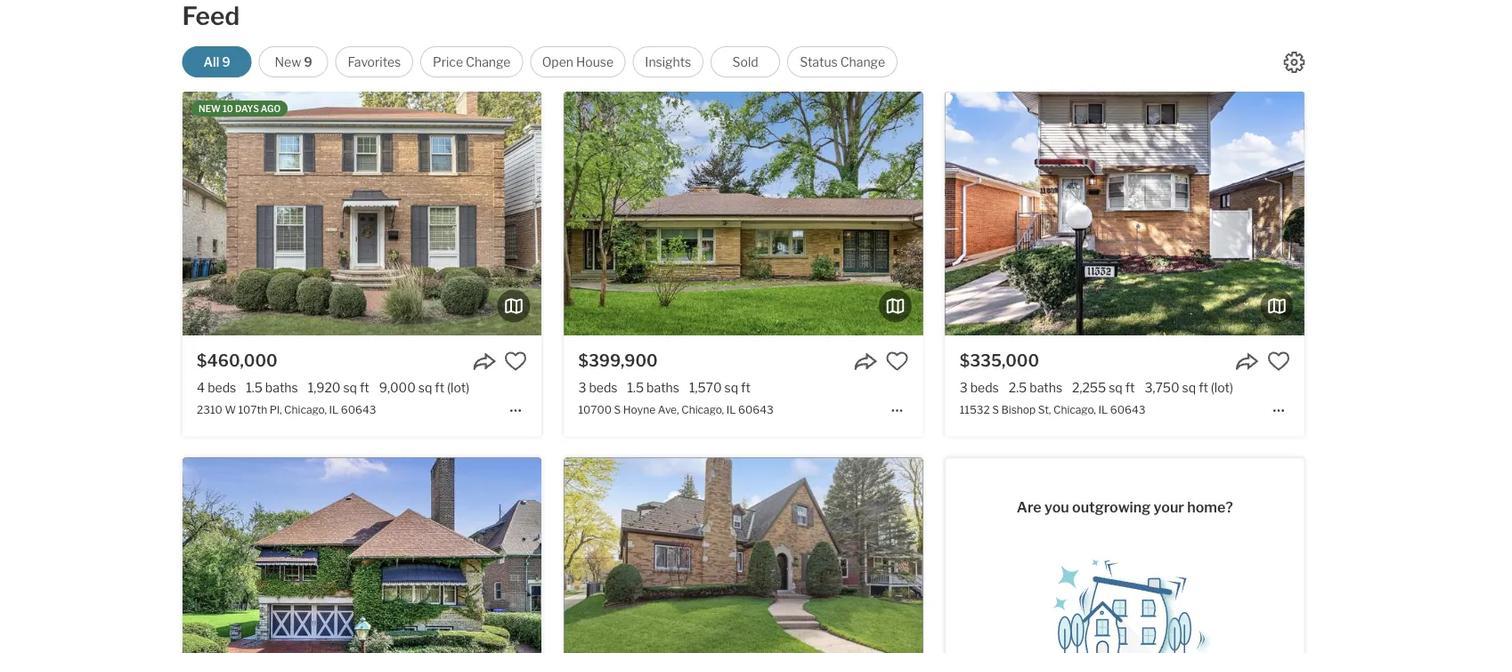 Task type: locate. For each thing, give the bounding box(es) containing it.
2 il from the left
[[727, 403, 736, 416]]

$460,000
[[197, 351, 278, 371]]

ft right 3,750
[[1199, 380, 1209, 396]]

All radio
[[182, 46, 252, 78]]

change for price change
[[466, 54, 511, 69]]

are
[[1017, 499, 1042, 517]]

3 baths from the left
[[1030, 380, 1063, 396]]

photo of 11835 s bell ave, chicago, il 60638 image
[[183, 458, 542, 654], [542, 458, 901, 654]]

0 horizontal spatial chicago,
[[284, 403, 327, 416]]

1 il from the left
[[329, 403, 339, 416]]

3 for $335,000
[[960, 380, 968, 396]]

2 1.5 baths from the left
[[628, 380, 680, 396]]

2 (lot) from the left
[[1212, 380, 1234, 396]]

option group
[[182, 46, 898, 78]]

ft right 9,000
[[435, 380, 445, 396]]

9 for new 9
[[304, 54, 312, 69]]

0 horizontal spatial change
[[466, 54, 511, 69]]

ft
[[360, 380, 369, 396], [435, 380, 445, 396], [741, 380, 751, 396], [1126, 380, 1136, 396], [1199, 380, 1209, 396]]

beds right 4
[[208, 380, 236, 396]]

1 horizontal spatial 1.5 baths
[[628, 380, 680, 396]]

3 beds
[[579, 380, 618, 396], [960, 380, 999, 396]]

1 1.5 from the left
[[246, 380, 263, 396]]

il down 1,920 sq ft
[[329, 403, 339, 416]]

0 horizontal spatial 3
[[579, 380, 587, 396]]

3,750 sq ft (lot)
[[1145, 380, 1234, 396]]

chicago,
[[284, 403, 327, 416], [682, 403, 725, 416], [1054, 403, 1097, 416]]

2 60643 from the left
[[739, 403, 774, 416]]

baths up ave,
[[647, 380, 680, 396]]

60643 down 1,920 sq ft
[[341, 403, 376, 416]]

favorite button image for $399,900
[[886, 350, 909, 373]]

1 horizontal spatial (lot)
[[1212, 380, 1234, 396]]

chicago, for $399,900
[[682, 403, 725, 416]]

3 sq from the left
[[725, 380, 739, 396]]

1.5 up 107th
[[246, 380, 263, 396]]

1 sq from the left
[[343, 380, 357, 396]]

1 baths from the left
[[265, 380, 298, 396]]

1 photo of 11835 s bell ave, chicago, il 60638 image from the left
[[183, 458, 542, 654]]

2 baths from the left
[[647, 380, 680, 396]]

days
[[235, 103, 259, 114]]

il
[[329, 403, 339, 416], [727, 403, 736, 416], [1099, 403, 1109, 416]]

chicago, down 1,570
[[682, 403, 725, 416]]

2 beds from the left
[[589, 380, 618, 396]]

2 horizontal spatial baths
[[1030, 380, 1063, 396]]

photo of 11532 s bishop st, chicago, il 60643 image
[[946, 92, 1305, 336], [1305, 92, 1488, 336]]

beds for $460,000
[[208, 380, 236, 396]]

New radio
[[259, 46, 328, 78]]

0 horizontal spatial 1.5
[[246, 380, 263, 396]]

il for $335,000
[[1099, 403, 1109, 416]]

0 horizontal spatial favorite button image
[[886, 350, 909, 373]]

11532
[[960, 403, 990, 416]]

9 right all
[[222, 54, 230, 69]]

9 right 'new'
[[304, 54, 312, 69]]

house
[[576, 54, 614, 69]]

3
[[579, 380, 587, 396], [960, 380, 968, 396]]

beds up the 11532
[[971, 380, 999, 396]]

60643 down 2,255 sq ft
[[1111, 403, 1146, 416]]

1 beds from the left
[[208, 380, 236, 396]]

price
[[433, 54, 463, 69]]

2 photo of 11835 s bell ave, chicago, il 60638 image from the left
[[542, 458, 901, 654]]

3 up the 11532
[[960, 380, 968, 396]]

1.5
[[246, 380, 263, 396], [628, 380, 644, 396]]

$399,900
[[579, 351, 658, 371]]

3 beds from the left
[[971, 380, 999, 396]]

107th
[[238, 403, 267, 416]]

chicago, down 1,920
[[284, 403, 327, 416]]

favorite button image
[[504, 350, 528, 373]]

status change
[[800, 54, 886, 69]]

4 sq from the left
[[1109, 380, 1123, 396]]

1 horizontal spatial baths
[[647, 380, 680, 396]]

9
[[222, 54, 230, 69], [304, 54, 312, 69]]

sq for $335,000
[[1109, 380, 1123, 396]]

1 horizontal spatial s
[[993, 403, 1000, 416]]

2 favorite button checkbox from the left
[[886, 350, 909, 373]]

ago
[[261, 103, 281, 114]]

60643 for $399,900
[[739, 403, 774, 416]]

2 1.5 from the left
[[628, 380, 644, 396]]

0 horizontal spatial 1.5 baths
[[246, 380, 298, 396]]

Sold radio
[[711, 46, 781, 78]]

(lot)
[[447, 380, 470, 396], [1212, 380, 1234, 396]]

s right the 11532
[[993, 403, 1000, 416]]

1,570
[[690, 380, 722, 396]]

1 60643 from the left
[[341, 403, 376, 416]]

s
[[614, 403, 621, 416], [993, 403, 1000, 416]]

s for $335,000
[[993, 403, 1000, 416]]

0 horizontal spatial 9
[[222, 54, 230, 69]]

change for status change
[[841, 54, 886, 69]]

open
[[542, 54, 574, 69]]

2310
[[197, 403, 223, 416]]

sq right 1,570
[[725, 380, 739, 396]]

1 horizontal spatial chicago,
[[682, 403, 725, 416]]

1 9 from the left
[[222, 54, 230, 69]]

ave,
[[658, 403, 679, 416]]

1,920
[[308, 380, 341, 396]]

sq
[[343, 380, 357, 396], [419, 380, 432, 396], [725, 380, 739, 396], [1109, 380, 1123, 396], [1183, 380, 1197, 396]]

(lot) right 9,000
[[447, 380, 470, 396]]

you
[[1045, 499, 1070, 517]]

2 horizontal spatial chicago,
[[1054, 403, 1097, 416]]

baths up st,
[[1030, 380, 1063, 396]]

1 favorite button checkbox from the left
[[504, 350, 528, 373]]

sq right the "2,255"
[[1109, 380, 1123, 396]]

baths up 2310 w 107th pl, chicago, il 60643
[[265, 380, 298, 396]]

photo of 5051 w balmoral ave, chicago, il 60630 image
[[564, 458, 924, 654], [923, 458, 1283, 654]]

change right price
[[466, 54, 511, 69]]

1.5 for $399,900
[[628, 380, 644, 396]]

0 horizontal spatial il
[[329, 403, 339, 416]]

4
[[197, 380, 205, 396]]

(lot) right 3,750
[[1212, 380, 1234, 396]]

beds up 10700
[[589, 380, 618, 396]]

il down 2,255 sq ft
[[1099, 403, 1109, 416]]

baths
[[265, 380, 298, 396], [647, 380, 680, 396], [1030, 380, 1063, 396]]

2 ft from the left
[[435, 380, 445, 396]]

2 chicago, from the left
[[682, 403, 725, 416]]

2 s from the left
[[993, 403, 1000, 416]]

s left hoyne
[[614, 403, 621, 416]]

favorite button image
[[886, 350, 909, 373], [1268, 350, 1291, 373]]

1 change from the left
[[466, 54, 511, 69]]

9 inside "all" 'radio'
[[222, 54, 230, 69]]

1.5 up hoyne
[[628, 380, 644, 396]]

3 chicago, from the left
[[1054, 403, 1097, 416]]

0 horizontal spatial beds
[[208, 380, 236, 396]]

0 horizontal spatial 60643
[[341, 403, 376, 416]]

3 il from the left
[[1099, 403, 1109, 416]]

3 favorite button checkbox from the left
[[1268, 350, 1291, 373]]

1 1.5 baths from the left
[[246, 380, 298, 396]]

1 horizontal spatial 1.5
[[628, 380, 644, 396]]

1.5 baths for $399,900
[[628, 380, 680, 396]]

1.5 for $460,000
[[246, 380, 263, 396]]

60643 down 1,570 sq ft
[[739, 403, 774, 416]]

favorite button image for $335,000
[[1268, 350, 1291, 373]]

beds
[[208, 380, 236, 396], [589, 380, 618, 396], [971, 380, 999, 396]]

1 3 beds from the left
[[579, 380, 618, 396]]

0 horizontal spatial baths
[[265, 380, 298, 396]]

3 beds up the 11532
[[960, 380, 999, 396]]

3 60643 from the left
[[1111, 403, 1146, 416]]

2 favorite button image from the left
[[1268, 350, 1291, 373]]

3 beds up 10700
[[579, 380, 618, 396]]

1.5 baths up pl,
[[246, 380, 298, 396]]

photo of 2310 w 107th pl, chicago, il 60643 image
[[183, 92, 542, 336], [542, 92, 901, 336]]

0 horizontal spatial favorite button checkbox
[[504, 350, 528, 373]]

ft left 3,750
[[1126, 380, 1136, 396]]

1 s from the left
[[614, 403, 621, 416]]

0 horizontal spatial s
[[614, 403, 621, 416]]

home?
[[1188, 499, 1234, 517]]

1 horizontal spatial 3
[[960, 380, 968, 396]]

60643
[[341, 403, 376, 416], [739, 403, 774, 416], [1111, 403, 1146, 416]]

3 for $399,900
[[579, 380, 587, 396]]

3 ft from the left
[[741, 380, 751, 396]]

chicago, for $335,000
[[1054, 403, 1097, 416]]

4 ft from the left
[[1126, 380, 1136, 396]]

change
[[466, 54, 511, 69], [841, 54, 886, 69]]

change inside option
[[466, 54, 511, 69]]

1.5 baths up hoyne
[[628, 380, 680, 396]]

Status Change radio
[[788, 46, 898, 78]]

il down 1,570 sq ft
[[727, 403, 736, 416]]

1 favorite button image from the left
[[886, 350, 909, 373]]

ft left 9,000
[[360, 380, 369, 396]]

1 horizontal spatial change
[[841, 54, 886, 69]]

2.5 baths
[[1009, 380, 1063, 396]]

2 9 from the left
[[304, 54, 312, 69]]

price change
[[433, 54, 511, 69]]

photo of 10700 s hoyne ave, chicago, il 60643 image
[[564, 92, 924, 336], [923, 92, 1283, 336]]

1 3 from the left
[[579, 380, 587, 396]]

sq right 1,920
[[343, 380, 357, 396]]

change right status
[[841, 54, 886, 69]]

ft for $399,900
[[741, 380, 751, 396]]

2,255 sq ft
[[1073, 380, 1136, 396]]

9,000
[[379, 380, 416, 396]]

favorite button checkbox
[[504, 350, 528, 373], [886, 350, 909, 373], [1268, 350, 1291, 373]]

1 horizontal spatial 9
[[304, 54, 312, 69]]

2 horizontal spatial il
[[1099, 403, 1109, 416]]

2 horizontal spatial favorite button checkbox
[[1268, 350, 1291, 373]]

1 horizontal spatial il
[[727, 403, 736, 416]]

1 chicago, from the left
[[284, 403, 327, 416]]

sq right 9,000
[[419, 380, 432, 396]]

2 change from the left
[[841, 54, 886, 69]]

sq right 3,750
[[1183, 380, 1197, 396]]

1 horizontal spatial 60643
[[739, 403, 774, 416]]

1 ft from the left
[[360, 380, 369, 396]]

ft right 1,570
[[741, 380, 751, 396]]

status
[[800, 54, 838, 69]]

change inside radio
[[841, 54, 886, 69]]

9 inside the new option
[[304, 54, 312, 69]]

1 horizontal spatial favorite button image
[[1268, 350, 1291, 373]]

2 horizontal spatial beds
[[971, 380, 999, 396]]

0 horizontal spatial (lot)
[[447, 380, 470, 396]]

5 sq from the left
[[1183, 380, 1197, 396]]

11532 s bishop st, chicago, il 60643
[[960, 403, 1146, 416]]

2 3 from the left
[[960, 380, 968, 396]]

3 up 10700
[[579, 380, 587, 396]]

1 (lot) from the left
[[447, 380, 470, 396]]

2 horizontal spatial 60643
[[1111, 403, 1146, 416]]

2 3 beds from the left
[[960, 380, 999, 396]]

1 horizontal spatial favorite button checkbox
[[886, 350, 909, 373]]

baths for $399,900
[[647, 380, 680, 396]]

0 horizontal spatial 3 beds
[[579, 380, 618, 396]]

1.5 baths
[[246, 380, 298, 396], [628, 380, 680, 396]]

1 horizontal spatial beds
[[589, 380, 618, 396]]

1 horizontal spatial 3 beds
[[960, 380, 999, 396]]

chicago, down the "2,255"
[[1054, 403, 1097, 416]]



Task type: describe. For each thing, give the bounding box(es) containing it.
pl,
[[270, 403, 282, 416]]

1,920 sq ft
[[308, 380, 369, 396]]

2 photo of 11532 s bishop st, chicago, il 60643 image from the left
[[1305, 92, 1488, 336]]

1 photo of 11532 s bishop st, chicago, il 60643 image from the left
[[946, 92, 1305, 336]]

outgrowing
[[1073, 499, 1151, 517]]

1 photo of 2310 w 107th pl, chicago, il 60643 image from the left
[[183, 92, 542, 336]]

2,255
[[1073, 380, 1107, 396]]

ft for $460,000
[[360, 380, 369, 396]]

il for $460,000
[[329, 403, 339, 416]]

3 beds for $399,900
[[579, 380, 618, 396]]

2 photo of 2310 w 107th pl, chicago, il 60643 image from the left
[[542, 92, 901, 336]]

2 photo of 10700 s hoyne ave, chicago, il 60643 image from the left
[[923, 92, 1283, 336]]

baths for $335,000
[[1030, 380, 1063, 396]]

(lot) for $460,000
[[447, 380, 470, 396]]

hoyne
[[624, 403, 656, 416]]

Favorites radio
[[336, 46, 414, 78]]

10700 s hoyne ave, chicago, il 60643
[[579, 403, 774, 416]]

2 photo of 5051 w balmoral ave, chicago, il 60630 image from the left
[[923, 458, 1283, 654]]

sq for $460,000
[[343, 380, 357, 396]]

9,000 sq ft (lot)
[[379, 380, 470, 396]]

favorite button checkbox for $335,000
[[1268, 350, 1291, 373]]

60643 for $335,000
[[1111, 403, 1146, 416]]

new 9
[[275, 54, 312, 69]]

Price Change radio
[[421, 46, 523, 78]]

s for $399,900
[[614, 403, 621, 416]]

10
[[223, 103, 233, 114]]

favorites
[[348, 54, 401, 69]]

$335,000
[[960, 351, 1040, 371]]

st,
[[1039, 403, 1052, 416]]

favorite button checkbox for $399,900
[[886, 350, 909, 373]]

new
[[275, 54, 301, 69]]

3 beds for $335,000
[[960, 380, 999, 396]]

all
[[204, 54, 219, 69]]

1,570 sq ft
[[690, 380, 751, 396]]

are you outgrowing your home?
[[1017, 499, 1234, 517]]

an image of a house image
[[1036, 547, 1215, 654]]

1 photo of 5051 w balmoral ave, chicago, il 60630 image from the left
[[564, 458, 924, 654]]

w
[[225, 403, 236, 416]]

feed
[[182, 1, 240, 31]]

chicago, for $460,000
[[284, 403, 327, 416]]

option group containing all
[[182, 46, 898, 78]]

new
[[199, 103, 221, 114]]

all 9
[[204, 54, 230, 69]]

beds for $335,000
[[971, 380, 999, 396]]

insights
[[645, 54, 692, 69]]

bishop
[[1002, 403, 1036, 416]]

2 sq from the left
[[419, 380, 432, 396]]

open house
[[542, 54, 614, 69]]

9 for all 9
[[222, 54, 230, 69]]

1 photo of 10700 s hoyne ave, chicago, il 60643 image from the left
[[564, 92, 924, 336]]

favorite button checkbox for $460,000
[[504, 350, 528, 373]]

new 10 days ago
[[199, 103, 281, 114]]

(lot) for $335,000
[[1212, 380, 1234, 396]]

sq for $399,900
[[725, 380, 739, 396]]

3,750
[[1145, 380, 1180, 396]]

sold
[[733, 54, 759, 69]]

il for $399,900
[[727, 403, 736, 416]]

2310 w 107th pl, chicago, il 60643
[[197, 403, 376, 416]]

your
[[1154, 499, 1185, 517]]

Insights radio
[[633, 46, 704, 78]]

60643 for $460,000
[[341, 403, 376, 416]]

beds for $399,900
[[589, 380, 618, 396]]

baths for $460,000
[[265, 380, 298, 396]]

5 ft from the left
[[1199, 380, 1209, 396]]

10700
[[579, 403, 612, 416]]

2.5
[[1009, 380, 1028, 396]]

1.5 baths for $460,000
[[246, 380, 298, 396]]

ft for $335,000
[[1126, 380, 1136, 396]]

Open House radio
[[530, 46, 626, 78]]

4 beds
[[197, 380, 236, 396]]



Task type: vqa. For each thing, say whether or not it's contained in the screenshot.
The Change
yes



